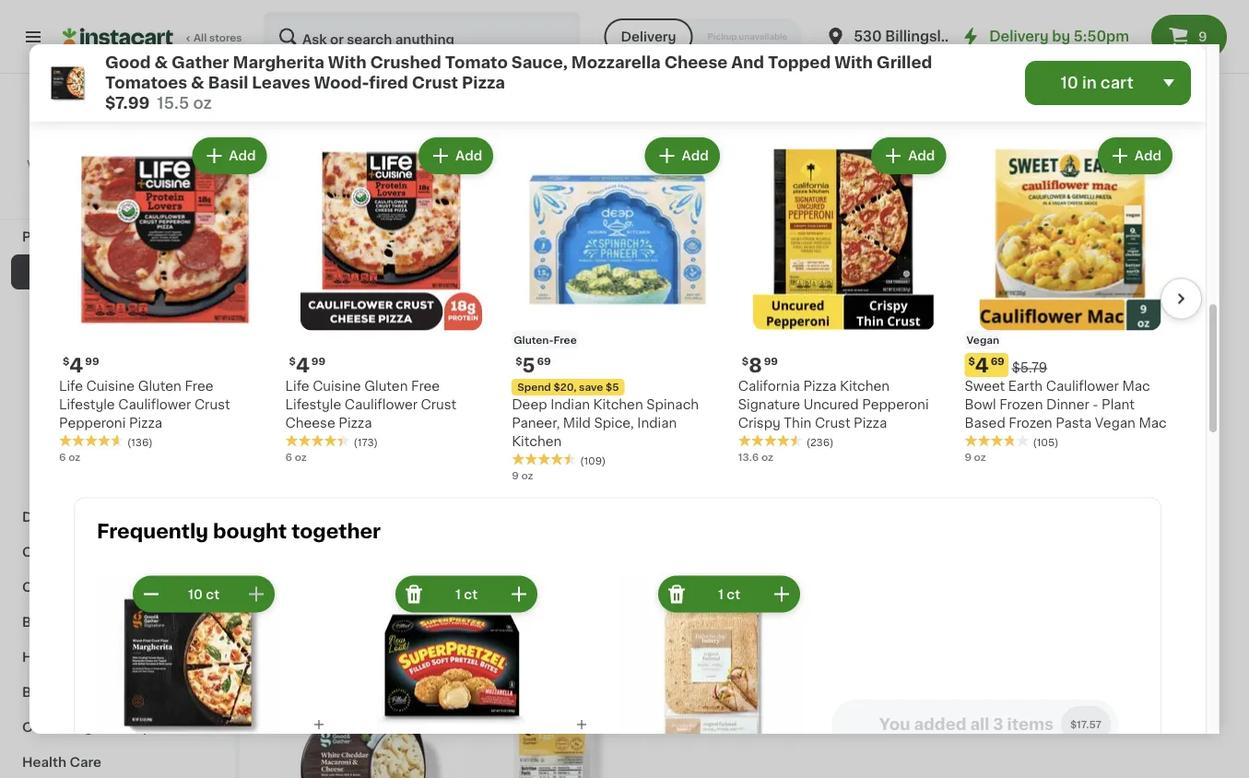 Task type: vqa. For each thing, say whether or not it's contained in the screenshot.
the rightmost 82
no



Task type: describe. For each thing, give the bounding box(es) containing it.
6 for life cuisine gluten free lifestyle cauliflower crust cheese pizza
[[286, 452, 292, 462]]

decrement quantity of good & gather margherita with crushed tomato sauce, mozzarella cheese and topped with grilled tomatoes & basil leaves wood-fired crust pizza image
[[140, 584, 162, 606]]

in for 1, 2 total options
[[789, 52, 798, 62]]

instacart.
[[101, 174, 151, 184]]

15.5 inside good & gather margherita with crushed tomato sauce, mozzarella cheese and topped with grilled tomatoes & basil leaves wood-fired crust pizza $7.99 15.5 oz
[[157, 95, 189, 111]]

99 for good & gather margherita with crushed tomato sauce, mozzarella cheese and topped with grilled tomatoes & basil leaves wood-fired crust pizza
[[301, 518, 315, 528]]

garlic
[[657, 579, 695, 592]]

target link
[[96, 96, 139, 153]]

best seller button
[[847, 332, 1023, 609]]

0 horizontal spatial vegan
[[967, 336, 1000, 346]]

1 horizontal spatial meals
[[386, 97, 471, 124]]

good & gather margherita with crushed tomato sauce, mozzarella cheese and topped with grilled tomatoes & basil leaves wood-fired crust pizza $7.99 15.5 oz
[[105, 55, 933, 111]]

gather for good & gather margherita with crushed tomato sauce, mozzarella cheese and topped with grilled tomatoes & basil leaves wood-fired crust pizza $7.99 15.5 oz
[[172, 55, 229, 71]]

$ for sauce,
[[280, 518, 287, 528]]

99 for life cuisine gluten free lifestyle cauliflower crust pepperoni pizza
[[85, 357, 99, 367]]

gluten for pepperoni
[[138, 380, 182, 393]]

4 up sweet
[[976, 356, 990, 375]]

99 for life cuisine gluten free lifestyle cauliflower crust cheese pizza
[[312, 357, 326, 367]]

6 oz for life cuisine gluten free lifestyle cauliflower crust pepperoni pizza
[[59, 452, 81, 462]]

leaves for good & gather margherita with crushed tomato sauce, mozzarella cheese and topped with grilled tomatoes & basil leaves wood-fired crust pizza
[[392, 615, 438, 628]]

good for good & gather cheddar & parmesan macaroni & cheese
[[1038, 560, 1074, 573]]

product group containing 10 ct
[[97, 573, 279, 779]]

0 vertical spatial mac
[[1123, 380, 1151, 393]]

good & gather margherita with crushed tomato sauce, mozzarella cheese and topped with grilled tomatoes & basil leaves wood-fired crust pizza
[[277, 542, 448, 647]]

product group containing 5
[[512, 134, 724, 483]]

health care
[[22, 756, 101, 769]]

with down 29 oz button
[[328, 55, 367, 71]]

9 inside button
[[1199, 30, 1208, 43]]

snack
[[33, 441, 73, 454]]

canned goods & soups
[[22, 581, 181, 594]]

squash
[[467, 560, 515, 573]]

life cuisine gluten free lifestyle cauliflower crust pepperoni pizza
[[59, 380, 230, 430]]

ct for the increment quantity of good & gather margherita with crushed tomato sauce, mozzarella cheese and topped with grilled tomatoes & basil leaves wood-fired crust pizza icon
[[206, 588, 220, 601]]

prepared foods
[[22, 231, 128, 244]]

save
[[579, 383, 604, 393]]

see eligible items button for 24 oz
[[657, 613, 833, 644]]

32
[[512, 52, 525, 62]]

many in stock for 1, 2 total options
[[757, 52, 830, 62]]

pizza inside the life cuisine gluten free lifestyle cauliflower crust pepperoni pizza
[[129, 417, 162, 430]]

see eligible items button for good & gather cheddar & parmesan macaroni & cheese
[[1038, 631, 1213, 663]]

$ for thin
[[742, 357, 749, 367]]

plant
[[1102, 399, 1136, 412]]

guarantee
[[142, 192, 195, 202]]

affiliated
[[153, 159, 200, 169]]

snacks
[[22, 90, 70, 103]]

seafood
[[73, 55, 129, 68]]

oz right 13.6
[[762, 452, 774, 462]]

-
[[1093, 399, 1099, 412]]

spice,
[[594, 417, 634, 430]]

(105)
[[1034, 438, 1059, 448]]

baking
[[22, 686, 68, 699]]

530
[[855, 30, 882, 43]]

100%
[[47, 192, 75, 202]]

signature
[[739, 399, 801, 412]]

free for life cuisine gluten free lifestyle cauliflower crust cheese pizza
[[411, 380, 440, 393]]

crust inside 'california pizza kitchen signature uncured pepperoni crispy thin crust pizza'
[[815, 417, 851, 430]]

eligible for 24 oz
[[715, 622, 763, 635]]

crust inside life cuisine gluten free lifestyle cauliflower crust cheese pizza
[[421, 399, 457, 412]]

mild
[[564, 417, 591, 430]]

delivery by 5:50pm link
[[960, 26, 1130, 48]]

10 in cart field
[[1026, 61, 1192, 105]]

1,
[[739, 33, 746, 44]]

mozzarella for good & gather margherita with crushed tomato sauce, mozzarella cheese and topped with grilled tomatoes & basil leaves wood-fired crust pizza
[[324, 579, 393, 592]]

oz inside 'good & gather yukon gold garlic mashed potatoes 24 oz'
[[673, 597, 685, 607]]

breakfast link
[[11, 605, 224, 640]]

1 vertical spatial 15.5
[[277, 597, 298, 607]]

100% satisfaction guarantee
[[47, 192, 195, 202]]

6 for life cuisine gluten free lifestyle cauliflower crust pepperoni pizza
[[59, 452, 66, 462]]

condiments & sauces link
[[11, 535, 224, 570]]

pizza inside good & gather margherita with crushed tomato sauce, mozzarella cheese and topped with grilled tomatoes & basil leaves wood-fired crust pizza
[[392, 634, 425, 647]]

leaves for good & gather margherita with crushed tomato sauce, mozzarella cheese and topped with grilled tomatoes & basil leaves wood-fired crust pizza $7.99 15.5 oz
[[252, 75, 310, 91]]

you
[[172, 84, 210, 103]]

pizza & meals link
[[11, 255, 224, 290]]

kitchen for 8
[[840, 380, 890, 393]]

many in stock for 4
[[77, 52, 150, 62]]

mashed potatoes link
[[505, 170, 647, 199]]

all
[[194, 33, 207, 43]]

tomato for good & gather margherita with crushed tomato sauce, mozzarella cheese and topped with grilled tomatoes & basil leaves wood-fired crust pizza $7.99 15.5 oz
[[445, 55, 508, 71]]

candy
[[87, 90, 131, 103]]

(136)
[[127, 438, 153, 448]]

stock for 1, 2 total options
[[801, 52, 830, 62]]

ravioli
[[518, 560, 561, 573]]

$4.69 original price: $5.79 element
[[965, 354, 1177, 378]]

5:50pm
[[1074, 30, 1130, 43]]

more meals & sides link
[[655, 170, 812, 199]]

macaroni inside "link"
[[354, 178, 417, 191]]

essentials
[[71, 686, 139, 699]]

pepperoni inside 'california pizza kitchen signature uncured pepperoni crispy thin crust pizza'
[[863, 399, 930, 412]]

snack packs
[[33, 441, 114, 454]]

cart
[[1101, 75, 1134, 91]]

goods for dry
[[50, 511, 94, 524]]

breakfast
[[22, 616, 86, 629]]

32 oz
[[512, 52, 540, 62]]

good for good & gather margherita with crushed tomato sauce, mozzarella cheese and topped with grilled tomatoes & basil leaves wood-fired crust pizza
[[277, 542, 313, 555]]

pizza inside good & gather margherita with crushed tomato sauce, mozzarella cheese and topped with grilled tomatoes & basil leaves wood-fired crust pizza $7.99 15.5 oz
[[462, 75, 506, 91]]

instacart logo image
[[63, 26, 173, 48]]

eligible for good & gather cheddar & parmesan macaroni & cheese
[[1095, 640, 1144, 653]]

party platters link
[[11, 290, 224, 325]]

grilled for good & gather margherita with crushed tomato sauce, mozzarella cheese and topped with grilled tomatoes & basil leaves wood-fired crust pizza
[[391, 597, 434, 610]]

bakery link
[[11, 149, 224, 185]]

1 horizontal spatial pizza & meals
[[277, 97, 471, 124]]

cheese inside "link"
[[434, 178, 485, 191]]

oz up the $ 7 99
[[295, 452, 307, 462]]

oz down paneer,
[[522, 471, 534, 481]]

1 ct for the remove favorite day bakery original flatbread image
[[719, 588, 741, 601]]

kitchen for spend $20, save $5
[[594, 399, 644, 412]]

cheese inside life cuisine gluten free lifestyle cauliflower crust cheese pizza
[[286, 417, 336, 430]]

view pricing policy. not affiliated with instacart. link
[[15, 157, 220, 186]]

0 horizontal spatial mashed
[[518, 178, 571, 191]]

target
[[96, 137, 139, 150]]

view pricing policy. not affiliated with instacart.
[[27, 159, 200, 184]]

530 billingsley road
[[855, 30, 1000, 43]]

potatoes inside 'good & gather yukon gold garlic mashed potatoes 24 oz'
[[754, 579, 812, 592]]

$5
[[606, 383, 620, 393]]

chicken link
[[11, 395, 224, 430]]

billingsley
[[886, 30, 959, 43]]

mozzarella for good & gather margherita with crushed tomato sauce, mozzarella cheese and topped with grilled tomatoes & basil leaves wood-fired crust pizza $7.99 15.5 oz
[[572, 55, 661, 71]]

stores
[[209, 33, 242, 43]]

2 vertical spatial frozen
[[1010, 417, 1053, 430]]

decrement quantity of good & gather margherita with crushed tomato sauce, mozzarella cheese and topped with grilled tomatoes & basil leaves wood-fired crust pizza image
[[314, 343, 336, 365]]

canned
[[22, 581, 74, 594]]

picked
[[59, 84, 129, 103]]

gather for good & gather cheddar & parmesan macaroni & cheese
[[1091, 560, 1136, 573]]

2 horizontal spatial free
[[554, 336, 577, 346]]

mashed potatoes
[[518, 178, 635, 191]]

meat & seafood
[[22, 55, 129, 68]]

good for good & gather butternut squash ravioli 9 oz
[[467, 542, 503, 555]]

$5.59 element
[[1038, 515, 1213, 539]]

1 vertical spatial frozen
[[1000, 399, 1044, 412]]

pizza inside life cuisine gluten free lifestyle cauliflower crust cheese pizza
[[339, 417, 372, 430]]

earth
[[1009, 380, 1043, 393]]

69 for 5
[[537, 357, 551, 367]]

29 oz
[[286, 33, 313, 44]]

crispy
[[739, 417, 781, 430]]

pepperoni inside the life cuisine gluten free lifestyle cauliflower crust pepperoni pizza
[[59, 417, 126, 430]]

product group containing good & gather yukon gold garlic mashed potatoes
[[657, 332, 833, 644]]

cuisine for pepperoni
[[86, 380, 135, 393]]

spend $20, save $5
[[518, 383, 620, 393]]

0 horizontal spatial potatoes
[[574, 178, 635, 191]]

options
[[784, 33, 824, 44]]

deli link
[[11, 185, 224, 220]]

total
[[757, 33, 781, 44]]

1 horizontal spatial indian
[[638, 417, 677, 430]]

sauce, for good & gather margherita with crushed tomato sauce, mozzarella cheese and topped with grilled tomatoes & basil leaves wood-fired crust pizza
[[277, 579, 320, 592]]

sauce, for good & gather margherita with crushed tomato sauce, mozzarella cheese and topped with grilled tomatoes & basil leaves wood-fired crust pizza $7.99 15.5 oz
[[512, 55, 568, 71]]

many for 1, 2 total options
[[757, 52, 786, 62]]

0 vertical spatial frozen
[[22, 125, 67, 138]]

for
[[134, 84, 167, 103]]

(237)
[[580, 37, 607, 47]]

69 for 4
[[991, 357, 1005, 367]]

meals inside more meals & sides link
[[705, 178, 745, 191]]

increment quantity of good & gather margherita with crushed tomato sauce, mozzarella cheese and topped with grilled tomatoes & basil leaves wood-fired crust pizza image
[[245, 584, 268, 606]]

5
[[523, 356, 536, 375]]

gold
[[801, 560, 832, 573]]

snacks & candy link
[[11, 79, 224, 114]]

1 for the remove favorite day bakery original flatbread image
[[719, 588, 724, 601]]

free for life cuisine gluten free lifestyle cauliflower crust pepperoni pizza
[[185, 380, 214, 393]]

& inside "link"
[[74, 90, 84, 103]]

product group containing request
[[467, 681, 642, 779]]

sides
[[762, 178, 799, 191]]

$ inside '$ 5 69'
[[516, 357, 523, 367]]

7
[[287, 517, 299, 537]]

(109)
[[580, 456, 606, 466]]

target logo image
[[100, 96, 135, 131]]

good for good & gather margherita with crushed tomato sauce, mozzarella cheese and topped with grilled tomatoes & basil leaves wood-fired crust pizza $7.99 15.5 oz
[[105, 55, 151, 71]]

meals inside pizza & meals link
[[83, 266, 122, 279]]

tomato for good & gather margherita with crushed tomato sauce, mozzarella cheese and topped with grilled tomatoes & basil leaves wood-fired crust pizza
[[368, 560, 417, 573]]

deep
[[512, 399, 548, 412]]

9 oz for 5
[[512, 471, 534, 481]]

mashed inside 'good & gather yukon gold garlic mashed potatoes 24 oz'
[[699, 579, 751, 592]]

oils,
[[22, 721, 52, 734]]

0 horizontal spatial pizza & meals
[[33, 266, 122, 279]]

uncured
[[804, 399, 860, 412]]

cuisine for cheese
[[313, 380, 361, 393]]

all stores link
[[63, 11, 244, 63]]

spo
[[1106, 87, 1132, 100]]

basil for good & gather margherita with crushed tomato sauce, mozzarella cheese and topped with grilled tomatoes & basil leaves wood-fired crust pizza
[[358, 615, 389, 628]]

best
[[853, 498, 873, 506]]

with down 530
[[835, 55, 874, 71]]

snack packs link
[[11, 430, 224, 465]]

item carousel region
[[33, 127, 1203, 491]]

product group containing 7
[[277, 332, 452, 647]]

0 vertical spatial indian
[[551, 399, 590, 412]]

oz right the increment quantity of good & gather margherita with crushed tomato sauce, mozzarella cheese and topped with grilled tomatoes & basil leaves wood-fired crust pizza icon
[[300, 597, 312, 607]]

with left remove superpretzel mozzarella icon
[[358, 597, 388, 610]]

based
[[965, 417, 1006, 430]]



Task type: locate. For each thing, give the bounding box(es) containing it.
with
[[328, 55, 367, 71], [835, 55, 874, 71], [277, 560, 306, 573], [358, 597, 388, 610]]

1 cuisine from the left
[[86, 380, 135, 393]]

10 inside "field"
[[1061, 75, 1079, 91]]

tomato up remove superpretzel mozzarella icon
[[368, 560, 417, 573]]

1 horizontal spatial tomato
[[445, 55, 508, 71]]

and down 2
[[732, 55, 765, 71]]

2 1 from the left
[[719, 588, 724, 601]]

delivery for delivery
[[621, 30, 677, 43]]

crushed for good & gather margherita with crushed tomato sauce, mozzarella cheese and topped with grilled tomatoes & basil leaves wood-fired crust pizza
[[310, 560, 365, 573]]

crust inside good & gather margherita with crushed tomato sauce, mozzarella cheese and topped with grilled tomatoes & basil leaves wood-fired crust pizza $7.99 15.5 oz
[[412, 75, 459, 91]]

see
[[686, 622, 712, 635], [1067, 640, 1092, 653]]

0 horizontal spatial meals
[[83, 266, 122, 279]]

good inside good & gather butternut squash ravioli 9 oz
[[467, 542, 503, 555]]

sauce, inside good & gather margherita with crushed tomato sauce, mozzarella cheese and topped with grilled tomatoes & basil leaves wood-fired crust pizza $7.99 15.5 oz
[[512, 55, 568, 71]]

delivery button
[[605, 18, 693, 55]]

see eligible items button down 'good & gather yukon gold garlic mashed potatoes 24 oz'
[[657, 613, 833, 644]]

basil inside good & gather margherita with crushed tomato sauce, mozzarella cheese and topped with grilled tomatoes & basil leaves wood-fired crust pizza $7.99 15.5 oz
[[208, 75, 248, 91]]

0 vertical spatial vegan
[[967, 336, 1000, 346]]

$ for pepperoni
[[63, 357, 69, 367]]

6 left packs
[[59, 452, 66, 462]]

meals down foods
[[83, 266, 122, 279]]

crust inside the life cuisine gluten free lifestyle cauliflower crust pepperoni pizza
[[195, 399, 230, 412]]

1 vertical spatial and
[[277, 597, 303, 610]]

dry goods & pasta
[[22, 511, 148, 524]]

basil
[[208, 75, 248, 91], [358, 615, 389, 628]]

and inside good & gather margherita with crushed tomato sauce, mozzarella cheese and topped with grilled tomatoes & basil leaves wood-fired crust pizza $7.99 15.5 oz
[[732, 55, 765, 71]]

cauliflower for life cuisine gluten free lifestyle cauliflower crust cheese pizza
[[345, 399, 418, 412]]

lifestyle down salads link
[[59, 399, 115, 412]]

product group containing 8
[[739, 134, 951, 465]]

macaroni up reset button in the top left of the page
[[354, 178, 417, 191]]

pasta
[[1056, 417, 1092, 430], [111, 511, 148, 524]]

wood- down 29 oz button
[[314, 75, 369, 91]]

0 vertical spatial meals
[[386, 97, 471, 124]]

0 vertical spatial leaves
[[252, 75, 310, 91]]

0 vertical spatial basil
[[208, 75, 248, 91]]

0 horizontal spatial stock
[[121, 52, 150, 62]]

2 69 from the left
[[991, 357, 1005, 367]]

grilled for good & gather margherita with crushed tomato sauce, mozzarella cheese and topped with grilled tomatoes & basil leaves wood-fired crust pizza $7.99 15.5 oz
[[877, 55, 933, 71]]

life for life cuisine gluten free lifestyle cauliflower crust pepperoni pizza
[[59, 380, 83, 393]]

meat
[[22, 55, 56, 68]]

$ left "together" in the bottom of the page
[[280, 518, 287, 528]]

1 horizontal spatial ct
[[464, 588, 478, 601]]

gather inside 'good & gather yukon gold garlic mashed potatoes 24 oz'
[[710, 560, 755, 573]]

$ up sweet
[[969, 357, 976, 367]]

oz inside good & gather margherita with crushed tomato sauce, mozzarella cheese and topped with grilled tomatoes & basil leaves wood-fired crust pizza $7.99 15.5 oz
[[193, 95, 212, 111]]

1 horizontal spatial crushed
[[370, 55, 442, 71]]

request
[[568, 697, 624, 710]]

1 horizontal spatial 1 ct
[[719, 588, 741, 601]]

1 horizontal spatial 6 oz
[[286, 452, 307, 462]]

salads link
[[11, 360, 224, 395]]

99 right '7'
[[301, 518, 315, 528]]

see eligible items for good & gather cheddar & parmesan macaroni & cheese
[[1067, 640, 1184, 653]]

0 vertical spatial see eligible items
[[686, 622, 804, 635]]

stock for 4
[[121, 52, 150, 62]]

1 horizontal spatial free
[[411, 380, 440, 393]]

1 vertical spatial crushed
[[310, 560, 365, 573]]

gather inside good & gather butternut squash ravioli 9 oz
[[520, 542, 565, 555]]

2 life from the left
[[286, 380, 310, 393]]

&
[[154, 55, 168, 71], [59, 55, 70, 68], [191, 75, 205, 91], [74, 90, 84, 103], [357, 97, 380, 124], [420, 178, 430, 191], [748, 178, 759, 191], [70, 266, 80, 279], [97, 511, 108, 524], [316, 542, 327, 555], [506, 542, 517, 555], [107, 546, 118, 559], [697, 560, 707, 573], [1077, 560, 1087, 573], [1198, 560, 1209, 573], [1169, 579, 1179, 592], [125, 581, 136, 594], [344, 615, 354, 628], [120, 721, 131, 734]]

1 vertical spatial fired
[[320, 634, 350, 647]]

good inside good & gather margherita with crushed tomato sauce, mozzarella cheese and topped with grilled tomatoes & basil leaves wood-fired crust pizza $7.99 15.5 oz
[[105, 55, 151, 71]]

lifestyle for pepperoni
[[59, 399, 115, 412]]

$ 4 99 for life cuisine gluten free lifestyle cauliflower crust pepperoni pizza
[[63, 356, 99, 375]]

wood-
[[314, 75, 369, 91], [277, 634, 320, 647]]

nsored
[[1132, 87, 1177, 100]]

crushed for good & gather margherita with crushed tomato sauce, mozzarella cheese and topped with grilled tomatoes & basil leaves wood-fired crust pizza $7.99 15.5 oz
[[370, 55, 442, 71]]

1 horizontal spatial many in stock
[[757, 52, 830, 62]]

delivery for delivery by 5:50pm
[[990, 30, 1049, 43]]

1 horizontal spatial topped
[[769, 55, 831, 71]]

crushed inside good & gather margherita with crushed tomato sauce, mozzarella cheese and topped with grilled tomatoes & basil leaves wood-fired crust pizza
[[310, 560, 365, 573]]

1 horizontal spatial stock
[[801, 52, 830, 62]]

good inside good & gather cheddar & parmesan macaroni & cheese
[[1038, 560, 1074, 573]]

frozen down "earth"
[[1000, 399, 1044, 412]]

1 vertical spatial pizza & meals
[[33, 266, 122, 279]]

by
[[1053, 30, 1071, 43]]

0 vertical spatial items
[[766, 622, 804, 635]]

gather inside good & gather cheddar & parmesan macaroni & cheese
[[1091, 560, 1136, 573]]

1 $ 4 99 from the left
[[63, 356, 99, 375]]

1 horizontal spatial see
[[1067, 640, 1092, 653]]

2 vertical spatial kitchen
[[512, 436, 562, 449]]

many for 4
[[77, 52, 107, 62]]

mozzarella inside good & gather margherita with crushed tomato sauce, mozzarella cheese and topped with grilled tomatoes & basil leaves wood-fired crust pizza $7.99 15.5 oz
[[572, 55, 661, 71]]

spo nsored
[[1106, 87, 1177, 100]]

6 up '7'
[[286, 452, 292, 462]]

gather inside good & gather margherita with crushed tomato sauce, mozzarella cheese and topped with grilled tomatoes & basil leaves wood-fired crust pizza
[[330, 542, 375, 555]]

69 inside $ 4 69
[[991, 357, 1005, 367]]

free
[[554, 336, 577, 346], [185, 380, 214, 393], [411, 380, 440, 393]]

frozen up (105)
[[1010, 417, 1053, 430]]

in inside "field"
[[1083, 75, 1098, 91]]

1 lifestyle from the left
[[59, 399, 115, 412]]

gluten inside the life cuisine gluten free lifestyle cauliflower crust pepperoni pizza
[[138, 380, 182, 393]]

$
[[63, 357, 69, 367], [289, 357, 296, 367], [516, 357, 523, 367], [742, 357, 749, 367], [969, 357, 976, 367], [280, 518, 287, 528]]

butternut
[[568, 542, 630, 555]]

items for 24 oz
[[766, 622, 804, 635]]

1 horizontal spatial cauliflower
[[345, 399, 418, 412]]

vegan
[[967, 336, 1000, 346], [1096, 417, 1136, 430]]

many down instacart logo
[[77, 52, 107, 62]]

good up squash
[[467, 542, 503, 555]]

good up parmesan
[[1038, 560, 1074, 573]]

1 gluten from the left
[[138, 380, 182, 393]]

1 69 from the left
[[537, 357, 551, 367]]

crushed down "together" in the bottom of the page
[[310, 560, 365, 573]]

eligible down 'good & gather yukon gold garlic mashed potatoes 24 oz'
[[715, 622, 763, 635]]

spend
[[518, 383, 552, 393]]

$ 8 99
[[742, 356, 779, 375]]

ct left increment quantity of favorite day bakery original flatbread image
[[727, 588, 741, 601]]

530 billingsley road button
[[825, 11, 1000, 63]]

0 vertical spatial fired
[[369, 75, 408, 91]]

tomatoes inside good & gather margherita with crushed tomato sauce, mozzarella cheese and topped with grilled tomatoes & basil leaves wood-fired crust pizza
[[277, 615, 341, 628]]

$ inside $ 4 69
[[969, 357, 976, 367]]

mozzarella inside good & gather margherita with crushed tomato sauce, mozzarella cheese and topped with grilled tomatoes & basil leaves wood-fired crust pizza
[[324, 579, 393, 592]]

10 for 10 ct
[[188, 588, 203, 601]]

99 up life cuisine gluten free lifestyle cauliflower crust cheese pizza
[[312, 357, 326, 367]]

1 horizontal spatial many
[[757, 52, 786, 62]]

2 many from the left
[[757, 52, 786, 62]]

2 6 from the left
[[286, 452, 292, 462]]

wood- for good & gather margherita with crushed tomato sauce, mozzarella cheese and topped with grilled tomatoes & basil leaves wood-fired crust pizza $7.99 15.5 oz
[[314, 75, 369, 91]]

10 right soups
[[188, 588, 203, 601]]

pepperoni up packs
[[59, 417, 126, 430]]

0 vertical spatial pizza & meals
[[277, 97, 471, 124]]

stock down instacart logo
[[121, 52, 150, 62]]

product group containing good & gather butternut squash ravioli
[[467, 332, 642, 591]]

good inside 'good & gather yukon gold garlic mashed potatoes 24 oz'
[[657, 560, 693, 573]]

kitchen down $5
[[594, 399, 644, 412]]

pasta up condiments & sauces link
[[111, 511, 148, 524]]

1 1 from the left
[[456, 588, 461, 601]]

1 vertical spatial mozzarella
[[324, 579, 393, 592]]

1 horizontal spatial tomatoes
[[277, 615, 341, 628]]

good for good & gather yukon gold garlic mashed potatoes 24 oz
[[657, 560, 693, 573]]

4 up meat & seafood
[[59, 33, 66, 44]]

10 for 10 in cart
[[1061, 75, 1079, 91]]

tomatoes for good & gather margherita with crushed tomato sauce, mozzarella cheese and topped with grilled tomatoes & basil leaves wood-fired crust pizza $7.99 15.5 oz
[[105, 75, 187, 91]]

1 horizontal spatial $ 4 99
[[289, 356, 326, 375]]

99 down platters
[[85, 357, 99, 367]]

0 horizontal spatial crushed
[[310, 560, 365, 573]]

0 vertical spatial eligible
[[715, 622, 763, 635]]

parmesan
[[1038, 579, 1102, 592]]

1 horizontal spatial delivery
[[990, 30, 1049, 43]]

leaves inside good & gather margherita with crushed tomato sauce, mozzarella cheese and topped with grilled tomatoes & basil leaves wood-fired crust pizza
[[392, 615, 438, 628]]

lifestyle inside life cuisine gluten free lifestyle cauliflower crust cheese pizza
[[286, 399, 342, 412]]

1 horizontal spatial mashed
[[699, 579, 751, 592]]

items for good & gather cheddar & parmesan macaroni & cheese
[[1147, 640, 1184, 653]]

1 horizontal spatial 69
[[991, 357, 1005, 367]]

3 ct from the left
[[727, 588, 741, 601]]

goods for canned
[[78, 581, 122, 594]]

1 1 ct from the left
[[456, 588, 478, 601]]

1, 2 total options
[[739, 33, 824, 44]]

0 horizontal spatial 6
[[59, 452, 66, 462]]

grilled inside good & gather margherita with crushed tomato sauce, mozzarella cheese and topped with grilled tomatoes & basil leaves wood-fired crust pizza $7.99 15.5 oz
[[877, 55, 933, 71]]

fired for good & gather margherita with crushed tomato sauce, mozzarella cheese and topped with grilled tomatoes & basil leaves wood-fired crust pizza $7.99 15.5 oz
[[369, 75, 408, 91]]

vegan up $ 4 69
[[967, 336, 1000, 346]]

mozzarella down (237)
[[572, 55, 661, 71]]

see eligible items for 24 oz
[[686, 622, 804, 635]]

items down good & gather cheddar & parmesan macaroni & cheese
[[1147, 640, 1184, 653]]

frozen up the view
[[22, 125, 67, 138]]

15.5 right the increment quantity of good & gather margherita with crushed tomato sauce, mozzarella cheese and topped with grilled tomatoes & basil leaves wood-fired crust pizza icon
[[277, 597, 298, 607]]

meat & seafood link
[[11, 44, 224, 79]]

basil inside good & gather margherita with crushed tomato sauce, mozzarella cheese and topped with grilled tomatoes & basil leaves wood-fired crust pizza
[[358, 615, 389, 628]]

$ up the salads on the top of the page
[[63, 357, 69, 367]]

party
[[33, 301, 68, 314]]

2 horizontal spatial in
[[1083, 75, 1098, 91]]

see eligible items button down good & gather cheddar & parmesan macaroni & cheese
[[1038, 631, 1213, 663]]

sauce, inside good & gather margherita with crushed tomato sauce, mozzarella cheese and topped with grilled tomatoes & basil leaves wood-fired crust pizza
[[277, 579, 320, 592]]

macaroni inside good & gather cheddar & parmesan macaroni & cheese
[[1105, 579, 1166, 592]]

fired for good & gather margherita with crushed tomato sauce, mozzarella cheese and topped with grilled tomatoes & basil leaves wood-fired crust pizza
[[320, 634, 350, 647]]

0 horizontal spatial cauliflower
[[118, 399, 191, 412]]

$ 4 69
[[969, 356, 1005, 375]]

1
[[456, 588, 461, 601], [719, 588, 724, 601]]

0 horizontal spatial 69
[[537, 357, 551, 367]]

cauliflower up -
[[1047, 380, 1120, 393]]

ct for increment quantity of favorite day bakery original flatbread image
[[727, 588, 741, 601]]

15.5 right $7.99
[[157, 95, 189, 111]]

margherita for good & gather margherita with crushed tomato sauce, mozzarella cheese and topped with grilled tomatoes & basil leaves wood-fired crust pizza $7.99 15.5 oz
[[233, 55, 325, 71]]

increment quantity of favorite day bakery original flatbread image
[[771, 584, 793, 606]]

10 in cart
[[1061, 75, 1134, 91]]

★★★★★
[[512, 34, 577, 47], [512, 34, 577, 47], [59, 435, 124, 448], [59, 435, 124, 448], [286, 435, 350, 448], [286, 435, 350, 448], [739, 435, 803, 448], [739, 435, 803, 448], [965, 435, 1030, 448], [965, 435, 1030, 448], [512, 453, 577, 466], [512, 453, 577, 466]]

0 vertical spatial pepperoni
[[863, 399, 930, 412]]

gather for good & gather yukon gold garlic mashed potatoes 24 oz
[[710, 560, 755, 573]]

cauliflower up (173)
[[345, 399, 418, 412]]

1 horizontal spatial gluten
[[365, 380, 408, 393]]

1 vertical spatial mashed
[[699, 579, 751, 592]]

1 horizontal spatial 10
[[1061, 75, 1079, 91]]

1 ct from the left
[[206, 588, 220, 601]]

and
[[732, 55, 765, 71], [277, 597, 303, 610]]

0 horizontal spatial leaves
[[252, 75, 310, 91]]

delivery right (237)
[[621, 30, 677, 43]]

ct for increment quantity of superpretzel mozzarella icon
[[464, 588, 478, 601]]

1 vertical spatial tomatoes
[[277, 615, 341, 628]]

99 right 8
[[764, 357, 779, 367]]

cheese inside good & gather cheddar & parmesan macaroni & cheese
[[1038, 597, 1088, 610]]

topped inside good & gather margherita with crushed tomato sauce, mozzarella cheese and topped with grilled tomatoes & basil leaves wood-fired crust pizza
[[306, 597, 355, 610]]

bought
[[213, 522, 287, 542]]

$ for cheese
[[289, 357, 296, 367]]

picked for you
[[59, 84, 210, 103]]

0 horizontal spatial $ 4 99
[[63, 356, 99, 375]]

1 vertical spatial 10
[[188, 588, 203, 601]]

see down parmesan
[[1067, 640, 1092, 653]]

cheese inside good & gather margherita with crushed tomato sauce, mozzarella cheese and topped with grilled tomatoes & basil leaves wood-fired crust pizza
[[396, 579, 446, 592]]

baking essentials link
[[11, 675, 224, 710]]

all stores
[[194, 33, 242, 43]]

meals up macaroni & cheese in the left top of the page
[[386, 97, 471, 124]]

9 oz for 4
[[965, 452, 987, 462]]

together
[[292, 522, 381, 542]]

cauliflower
[[1047, 380, 1120, 393], [118, 399, 191, 412], [345, 399, 418, 412]]

1 ct right the remove favorite day bakery original flatbread image
[[719, 588, 741, 601]]

1 horizontal spatial 9 oz
[[965, 452, 987, 462]]

add button
[[194, 140, 265, 173], [421, 140, 492, 173], [647, 140, 718, 173], [874, 140, 945, 173], [1100, 140, 1172, 173], [946, 338, 1017, 371], [1136, 338, 1208, 371], [375, 687, 447, 720]]

1 horizontal spatial see eligible items button
[[1038, 631, 1213, 663]]

0 horizontal spatial basil
[[208, 75, 248, 91]]

lifestyle inside the life cuisine gluten free lifestyle cauliflower crust pepperoni pizza
[[59, 399, 115, 412]]

good & gather yukon gold garlic mashed potatoes 24 oz
[[657, 560, 832, 607]]

potatoes down yukon
[[754, 579, 812, 592]]

tomatoes inside good & gather margherita with crushed tomato sauce, mozzarella cheese and topped with grilled tomatoes & basil leaves wood-fired crust pizza $7.99 15.5 oz
[[105, 75, 187, 91]]

1 vertical spatial pasta
[[111, 511, 148, 524]]

oz right 32
[[528, 52, 540, 62]]

1 horizontal spatial pepperoni
[[863, 399, 930, 412]]

1 horizontal spatial fired
[[369, 75, 408, 91]]

fired inside good & gather margherita with crushed tomato sauce, mozzarella cheese and topped with grilled tomatoes & basil leaves wood-fired crust pizza $7.99 15.5 oz
[[369, 75, 408, 91]]

stock down options
[[801, 52, 830, 62]]

delivery inside button
[[621, 30, 677, 43]]

1 horizontal spatial 15.5
[[277, 597, 298, 607]]

oz right 29
[[301, 33, 313, 44]]

cauliflower up (136)
[[118, 399, 191, 412]]

topped for good & gather margherita with crushed tomato sauce, mozzarella cheese and topped with grilled tomatoes & basil leaves wood-fired crust pizza
[[306, 597, 355, 610]]

mozzarella left remove superpretzel mozzarella icon
[[324, 579, 393, 592]]

9 oz down paneer,
[[512, 471, 534, 481]]

chicken
[[33, 406, 86, 419]]

0 horizontal spatial pasta
[[111, 511, 148, 524]]

crushed inside good & gather margherita with crushed tomato sauce, mozzarella cheese and topped with grilled tomatoes & basil leaves wood-fired crust pizza $7.99 15.5 oz
[[370, 55, 442, 71]]

meals right more
[[705, 178, 745, 191]]

product group
[[59, 134, 271, 465], [286, 134, 497, 465], [512, 134, 724, 483], [739, 134, 951, 465], [965, 134, 1177, 465], [277, 332, 452, 647], [467, 332, 642, 591], [657, 332, 833, 644], [847, 332, 1023, 644], [1038, 332, 1213, 663], [97, 573, 279, 779], [360, 573, 542, 779], [623, 573, 804, 779], [277, 681, 452, 779], [467, 681, 642, 779]]

pizza & meals up party platters
[[33, 266, 122, 279]]

with up 15.5 oz
[[277, 560, 306, 573]]

indian down spend $20, save $5
[[551, 399, 590, 412]]

see eligible items down good & gather cheddar & parmesan macaroni & cheese
[[1067, 640, 1184, 653]]

vegan down plant
[[1096, 417, 1136, 430]]

& inside good & gather butternut squash ravioli 9 oz
[[506, 542, 517, 555]]

life cuisine gluten free lifestyle cauliflower crust cheese pizza
[[286, 380, 457, 430]]

2 horizontal spatial cauliflower
[[1047, 380, 1120, 393]]

life inside the life cuisine gluten free lifestyle cauliflower crust pepperoni pizza
[[59, 380, 83, 393]]

& inside 'good & gather yukon gold garlic mashed potatoes 24 oz'
[[697, 560, 707, 573]]

1 vertical spatial potatoes
[[754, 579, 812, 592]]

0 horizontal spatial eligible
[[715, 622, 763, 635]]

reset button
[[385, 236, 435, 273]]

0 vertical spatial mozzarella
[[572, 55, 661, 71]]

gluten for cheese
[[365, 380, 408, 393]]

ct left the increment quantity of good & gather margherita with crushed tomato sauce, mozzarella cheese and topped with grilled tomatoes & basil leaves wood-fired crust pizza icon
[[206, 588, 220, 601]]

delivery left by
[[990, 30, 1049, 43]]

life inside life cuisine gluten free lifestyle cauliflower crust cheese pizza
[[286, 380, 310, 393]]

2 many in stock from the left
[[757, 52, 830, 62]]

in for 4
[[109, 52, 119, 62]]

fired inside good & gather margherita with crushed tomato sauce, mozzarella cheese and topped with grilled tomatoes & basil leaves wood-fired crust pizza
[[320, 634, 350, 647]]

pizza & meals up macaroni & cheese "link"
[[277, 97, 471, 124]]

increment quantity of superpretzel mozzarella image
[[508, 584, 530, 606]]

macaroni down cheddar
[[1105, 579, 1166, 592]]

wood- inside good & gather margherita with crushed tomato sauce, mozzarella cheese and topped with grilled tomatoes & basil leaves wood-fired crust pizza
[[277, 634, 320, 647]]

lifestyle down decrement quantity of good & gather margherita with crushed tomato sauce, mozzarella cheese and topped with grilled tomatoes & basil leaves wood-fired crust pizza icon in the top left of the page
[[286, 399, 342, 412]]

6 oz up the $ 7 99
[[286, 452, 307, 462]]

care
[[70, 756, 101, 769]]

0 horizontal spatial grilled
[[391, 597, 434, 610]]

1 vertical spatial wood-
[[277, 634, 320, 647]]

leaves
[[252, 75, 310, 91], [392, 615, 438, 628]]

wood- for good & gather margherita with crushed tomato sauce, mozzarella cheese and topped with grilled tomatoes & basil leaves wood-fired crust pizza
[[277, 634, 320, 647]]

potatoes left more
[[574, 178, 635, 191]]

9 oz
[[965, 452, 987, 462], [512, 471, 534, 481]]

view
[[27, 159, 52, 169]]

2 1 ct from the left
[[719, 588, 741, 601]]

gather for good & gather margherita with crushed tomato sauce, mozzarella cheese and topped with grilled tomatoes & basil leaves wood-fired crust pizza
[[330, 542, 375, 555]]

0 horizontal spatial ct
[[206, 588, 220, 601]]

free inside life cuisine gluten free lifestyle cauliflower crust cheese pizza
[[411, 380, 440, 393]]

1 right remove superpretzel mozzarella icon
[[456, 588, 461, 601]]

wood- down 15.5 oz
[[277, 634, 320, 647]]

$ inside $ 8 99
[[742, 357, 749, 367]]

in down options
[[789, 52, 798, 62]]

basil for good & gather margherita with crushed tomato sauce, mozzarella cheese and topped with grilled tomatoes & basil leaves wood-fired crust pizza $7.99 15.5 oz
[[208, 75, 248, 91]]

paneer,
[[512, 417, 560, 430]]

1 life from the left
[[59, 380, 83, 393]]

spinach
[[647, 399, 699, 412]]

cauliflower inside the life cuisine gluten free lifestyle cauliflower crust pepperoni pizza
[[118, 399, 191, 412]]

1 vertical spatial eligible
[[1095, 640, 1144, 653]]

$ 4 99 up chicken on the bottom of the page
[[63, 356, 99, 375]]

tomato left 32
[[445, 55, 508, 71]]

indian down spinach
[[638, 417, 677, 430]]

tomatoes up $7.99
[[105, 75, 187, 91]]

0 horizontal spatial in
[[109, 52, 119, 62]]

0 vertical spatial tomatoes
[[105, 75, 187, 91]]

9 inside good & gather butternut squash ravioli 9 oz
[[467, 578, 474, 588]]

2 horizontal spatial kitchen
[[840, 380, 890, 393]]

remove superpretzel mozzarella image
[[403, 584, 425, 606]]

1 right the remove favorite day bakery original flatbread image
[[719, 588, 724, 601]]

cheese
[[665, 55, 728, 71], [434, 178, 485, 191], [286, 417, 336, 430], [396, 579, 446, 592], [1038, 597, 1088, 610]]

margherita for good & gather margherita with crushed tomato sauce, mozzarella cheese and topped with grilled tomatoes & basil leaves wood-fired crust pizza
[[378, 542, 448, 555]]

free inside the life cuisine gluten free lifestyle cauliflower crust pepperoni pizza
[[185, 380, 214, 393]]

0 horizontal spatial see eligible items button
[[657, 613, 833, 644]]

pepperoni right uncured
[[863, 399, 930, 412]]

99 for california pizza kitchen signature uncured pepperoni crispy thin crust pizza
[[764, 357, 779, 367]]

cuisine inside the life cuisine gluten free lifestyle cauliflower crust pepperoni pizza
[[86, 380, 135, 393]]

1 vertical spatial margherita
[[378, 542, 448, 555]]

1 vertical spatial goods
[[78, 581, 122, 594]]

margherita inside good & gather margherita with crushed tomato sauce, mozzarella cheese and topped with grilled tomatoes & basil leaves wood-fired crust pizza
[[378, 542, 448, 555]]

1 vertical spatial sauce,
[[277, 579, 320, 592]]

$ left decrement quantity of good & gather margherita with crushed tomato sauce, mozzarella cheese and topped with grilled tomatoes & basil leaves wood-fired crust pizza icon in the top left of the page
[[289, 357, 296, 367]]

2 cuisine from the left
[[313, 380, 361, 393]]

cheese inside good & gather margherita with crushed tomato sauce, mozzarella cheese and topped with grilled tomatoes & basil leaves wood-fired crust pizza $7.99 15.5 oz
[[665, 55, 728, 71]]

dry goods & pasta link
[[11, 500, 224, 535]]

10 ct
[[188, 588, 220, 601]]

vegan inside sweet earth cauliflower mac bowl frozen dinner - plant based frozen pasta vegan mac
[[1096, 417, 1136, 430]]

oz inside good & gather butternut squash ravioli 9 oz
[[476, 578, 489, 588]]

kitchen inside 'california pizza kitchen signature uncured pepperoni crispy thin crust pizza'
[[840, 380, 890, 393]]

1 horizontal spatial grilled
[[877, 55, 933, 71]]

1 many in stock from the left
[[77, 52, 150, 62]]

oz inside button
[[301, 33, 313, 44]]

1 ct
[[456, 588, 478, 601], [719, 588, 741, 601]]

good inside good & gather margherita with crushed tomato sauce, mozzarella cheese and topped with grilled tomatoes & basil leaves wood-fired crust pizza
[[277, 542, 313, 555]]

cauliflower inside life cuisine gluten free lifestyle cauliflower crust cheese pizza
[[345, 399, 418, 412]]

pasta inside sweet earth cauliflower mac bowl frozen dinner - plant based frozen pasta vegan mac
[[1056, 417, 1092, 430]]

99 inside $ 8 99
[[764, 357, 779, 367]]

13.6
[[739, 452, 759, 462]]

leaves down 29
[[252, 75, 310, 91]]

gluten inside life cuisine gluten free lifestyle cauliflower crust cheese pizza
[[365, 380, 408, 393]]

0 horizontal spatial indian
[[551, 399, 590, 412]]

0 horizontal spatial tomatoes
[[105, 75, 187, 91]]

1 vertical spatial tomato
[[368, 560, 417, 573]]

100% satisfaction guarantee button
[[29, 186, 207, 205]]

$7.99
[[105, 95, 150, 111]]

1 horizontal spatial pasta
[[1056, 417, 1092, 430]]

salads
[[33, 371, 76, 384]]

topped down "together" in the bottom of the page
[[306, 597, 355, 610]]

0 vertical spatial kitchen
[[840, 380, 890, 393]]

topped
[[769, 55, 831, 71], [306, 597, 355, 610]]

kitchen down paneer,
[[512, 436, 562, 449]]

macaroni & cheese
[[354, 178, 485, 191]]

1 for remove superpretzel mozzarella icon
[[456, 588, 461, 601]]

99 inside the $ 7 99
[[301, 518, 315, 528]]

kitchen up uncured
[[840, 380, 890, 393]]

1 vertical spatial see eligible items
[[1067, 640, 1184, 653]]

mac
[[1123, 380, 1151, 393], [1140, 417, 1168, 430]]

$ inside the $ 7 99
[[280, 518, 287, 528]]

kitchen
[[840, 380, 890, 393], [594, 399, 644, 412], [512, 436, 562, 449]]

topped inside good & gather margherita with crushed tomato sauce, mozzarella cheese and topped with grilled tomatoes & basil leaves wood-fired crust pizza $7.99 15.5 oz
[[769, 55, 831, 71]]

oz down chicken on the bottom of the page
[[68, 452, 81, 462]]

2 ct from the left
[[464, 588, 478, 601]]

ct inside group
[[206, 588, 220, 601]]

0 vertical spatial potatoes
[[574, 178, 635, 191]]

gather for good & gather butternut squash ravioli 9 oz
[[520, 542, 565, 555]]

and for good & gather margherita with crushed tomato sauce, mozzarella cheese and topped with grilled tomatoes & basil leaves wood-fired crust pizza
[[277, 597, 303, 610]]

in down instacart logo
[[109, 52, 119, 62]]

2 lifestyle from the left
[[286, 399, 342, 412]]

1 6 from the left
[[59, 452, 66, 462]]

eligible
[[715, 622, 763, 635], [1095, 640, 1144, 653]]

platters
[[71, 301, 121, 314]]

cauliflower inside sweet earth cauliflower mac bowl frozen dinner - plant based frozen pasta vegan mac
[[1047, 380, 1120, 393]]

1 stock from the left
[[121, 52, 150, 62]]

cuisine inside life cuisine gluten free lifestyle cauliflower crust cheese pizza
[[313, 380, 361, 393]]

0 horizontal spatial free
[[185, 380, 214, 393]]

condiments
[[22, 546, 104, 559]]

1 horizontal spatial items
[[1147, 640, 1184, 653]]

topped for good & gather margherita with crushed tomato sauce, mozzarella cheese and topped with grilled tomatoes & basil leaves wood-fired crust pizza $7.99 15.5 oz
[[769, 55, 831, 71]]

tomatoes for good & gather margherita with crushed tomato sauce, mozzarella cheese and topped with grilled tomatoes & basil leaves wood-fired crust pizza
[[277, 615, 341, 628]]

0 vertical spatial crushed
[[370, 55, 442, 71]]

& inside "link"
[[420, 178, 430, 191]]

1 horizontal spatial life
[[286, 380, 310, 393]]

2 vertical spatial meals
[[83, 266, 122, 279]]

1 vertical spatial topped
[[306, 597, 355, 610]]

lifestyle for cheese
[[286, 399, 342, 412]]

0 horizontal spatial 10
[[188, 588, 203, 601]]

$ up california
[[742, 357, 749, 367]]

frequently bought together
[[97, 522, 381, 542]]

1 vertical spatial leaves
[[392, 615, 438, 628]]

0 vertical spatial tomato
[[445, 55, 508, 71]]

ct
[[206, 588, 220, 601], [464, 588, 478, 601], [727, 588, 741, 601]]

4 up chicken on the bottom of the page
[[69, 356, 83, 375]]

oz right for
[[193, 95, 212, 111]]

tomato inside good & gather margherita with crushed tomato sauce, mozzarella cheese and topped with grilled tomatoes & basil leaves wood-fired crust pizza
[[368, 560, 417, 573]]

goods up condiments
[[50, 511, 94, 524]]

6 oz for life cuisine gluten free lifestyle cauliflower crust cheese pizza
[[286, 452, 307, 462]]

see down the remove favorite day bakery original flatbread image
[[686, 622, 712, 635]]

1 vertical spatial mac
[[1140, 417, 1168, 430]]

0 horizontal spatial gluten
[[138, 380, 182, 393]]

0 horizontal spatial 1
[[456, 588, 461, 601]]

grilled inside good & gather margherita with crushed tomato sauce, mozzarella cheese and topped with grilled tomatoes & basil leaves wood-fired crust pizza
[[391, 597, 434, 610]]

wood- inside good & gather margherita with crushed tomato sauce, mozzarella cheese and topped with grilled tomatoes & basil leaves wood-fired crust pizza $7.99 15.5 oz
[[314, 75, 369, 91]]

and for good & gather margherita with crushed tomato sauce, mozzarella cheese and topped with grilled tomatoes & basil leaves wood-fired crust pizza $7.99 15.5 oz
[[732, 55, 765, 71]]

9
[[1199, 30, 1208, 43], [965, 452, 972, 462], [512, 471, 519, 481], [467, 578, 474, 588]]

good up garlic
[[657, 560, 693, 573]]

9 oz down based
[[965, 452, 987, 462]]

see for 24 oz
[[686, 622, 712, 635]]

leaves inside good & gather margherita with crushed tomato sauce, mozzarella cheese and topped with grilled tomatoes & basil leaves wood-fired crust pizza $7.99 15.5 oz
[[252, 75, 310, 91]]

pricing
[[54, 159, 91, 169]]

29
[[286, 33, 299, 44]]

$ 4 99 for life cuisine gluten free lifestyle cauliflower crust cheese pizza
[[289, 356, 326, 375]]

life for life cuisine gluten free lifestyle cauliflower crust cheese pizza
[[286, 380, 310, 393]]

0 horizontal spatial pepperoni
[[59, 417, 126, 430]]

see for good & gather cheddar & parmesan macaroni & cheese
[[1067, 640, 1092, 653]]

good down instacart logo
[[105, 55, 151, 71]]

13.6 oz
[[739, 452, 774, 462]]

69 inside '$ 5 69'
[[537, 357, 551, 367]]

margherita down 29
[[233, 55, 325, 71]]

1 horizontal spatial sauce,
[[512, 55, 568, 71]]

4 left decrement quantity of good & gather margherita with crushed tomato sauce, mozzarella cheese and topped with grilled tomatoes & basil leaves wood-fired crust pizza icon in the top left of the page
[[296, 356, 310, 375]]

service type group
[[605, 18, 803, 55]]

8
[[749, 356, 763, 375]]

cauliflower for life cuisine gluten free lifestyle cauliflower crust pepperoni pizza
[[118, 399, 191, 412]]

oz down based
[[975, 452, 987, 462]]

crust inside good & gather margherita with crushed tomato sauce, mozzarella cheese and topped with grilled tomatoes & basil leaves wood-fired crust pizza
[[353, 634, 389, 647]]

69 right 5
[[537, 357, 551, 367]]

2 $ 4 99 from the left
[[289, 356, 326, 375]]

crushed down 29 oz button
[[370, 55, 442, 71]]

tomato inside good & gather margherita with crushed tomato sauce, mozzarella cheese and topped with grilled tomatoes & basil leaves wood-fired crust pizza $7.99 15.5 oz
[[445, 55, 508, 71]]

1 horizontal spatial leaves
[[392, 615, 438, 628]]

None search field
[[264, 11, 581, 63]]

macaroni & cheese link
[[341, 170, 498, 199]]

1 6 oz from the left
[[59, 452, 81, 462]]

2 horizontal spatial meals
[[705, 178, 745, 191]]

margherita inside good & gather margherita with crushed tomato sauce, mozzarella cheese and topped with grilled tomatoes & basil leaves wood-fired crust pizza $7.99 15.5 oz
[[233, 55, 325, 71]]

tomatoes down 15.5 oz
[[277, 615, 341, 628]]

0 horizontal spatial margherita
[[233, 55, 325, 71]]

many in stock down options
[[757, 52, 830, 62]]

foods
[[86, 231, 128, 244]]

remove favorite day bakery original flatbread image
[[666, 584, 688, 606]]

2 6 oz from the left
[[286, 452, 307, 462]]

pizza
[[462, 75, 506, 91], [277, 97, 351, 124], [33, 266, 66, 279], [804, 380, 837, 393], [129, 417, 162, 430], [339, 417, 372, 430], [854, 417, 888, 430], [392, 634, 425, 647]]

1 ct for remove superpretzel mozzarella icon
[[456, 588, 478, 601]]

1 many from the left
[[77, 52, 107, 62]]

gather inside good & gather margherita with crushed tomato sauce, mozzarella cheese and topped with grilled tomatoes & basil leaves wood-fired crust pizza $7.99 15.5 oz
[[172, 55, 229, 71]]

pasta down dinner
[[1056, 417, 1092, 430]]

and inside good & gather margherita with crushed tomato sauce, mozzarella cheese and topped with grilled tomatoes & basil leaves wood-fired crust pizza
[[277, 597, 303, 610]]

party platters
[[33, 301, 121, 314]]

cuisine
[[86, 380, 135, 393], [313, 380, 361, 393]]

2 stock from the left
[[801, 52, 830, 62]]

2 gluten from the left
[[365, 380, 408, 393]]



